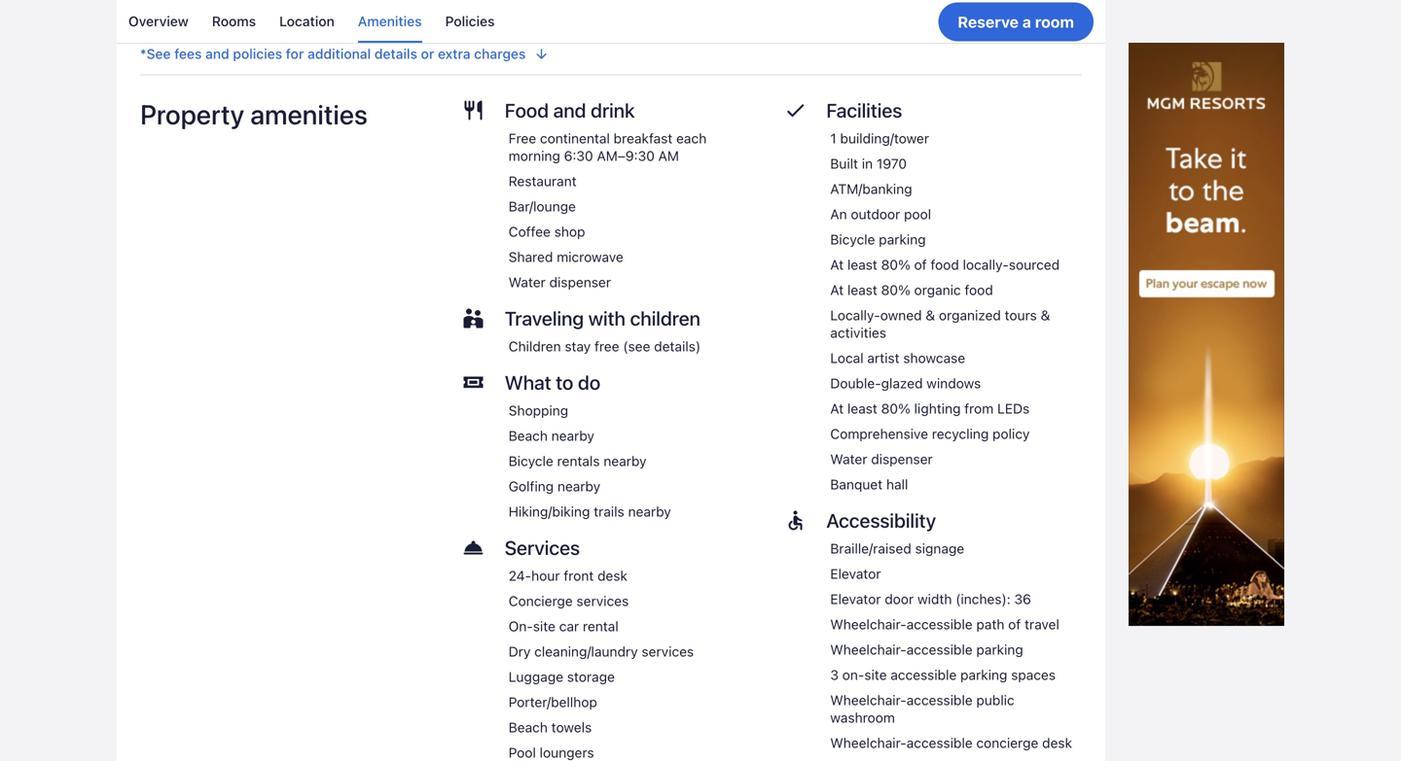 Task type: locate. For each thing, give the bounding box(es) containing it.
0 vertical spatial desk
[[598, 568, 628, 584]]

0 vertical spatial services
[[577, 594, 629, 610]]

1 vertical spatial water
[[830, 452, 868, 468]]

reserve a room button
[[938, 2, 1094, 41]]

1 building/tower built in 1970 atm/banking an outdoor pool bicycle parking at least 80% of food locally-sourced at least 80% organic food locally-owned & organized tours & activities local artist showcase double-glazed windows at least 80% lighting from leds comprehensive recycling policy water dispenser banquet hall
[[830, 130, 1060, 493]]

each
[[676, 130, 707, 146]]

(see
[[623, 339, 650, 355]]

of inside 1 building/tower built in 1970 atm/banking an outdoor pool bicycle parking at least 80% of food locally-sourced at least 80% organic food locally-owned & organized tours & activities local artist showcase double-glazed windows at least 80% lighting from leds comprehensive recycling policy water dispenser banquet hall
[[914, 257, 927, 273]]

double-
[[830, 376, 881, 392]]

of right path
[[1008, 617, 1021, 633]]

glazed
[[881, 376, 923, 392]]

services
[[577, 594, 629, 610], [642, 644, 694, 660]]

food down locally-
[[965, 282, 993, 298]]

parking up public
[[961, 668, 1008, 684]]

parking inside 1 building/tower built in 1970 atm/banking an outdoor pool bicycle parking at least 80% of food locally-sourced at least 80% organic food locally-owned & organized tours & activities local artist showcase double-glazed windows at least 80% lighting from leds comprehensive recycling policy water dispenser banquet hall
[[879, 232, 926, 248]]

0 vertical spatial bicycle
[[830, 232, 875, 248]]

signage
[[915, 541, 965, 557]]

dispenser up hall
[[871, 452, 933, 468]]

recycling
[[932, 426, 989, 442]]

(inches):
[[956, 592, 1011, 608]]

porter/bellhop
[[509, 695, 597, 711]]

1 horizontal spatial &
[[1041, 308, 1050, 324]]

0 horizontal spatial and
[[205, 46, 229, 62]]

0 vertical spatial at
[[830, 257, 844, 273]]

shopping
[[509, 403, 568, 419]]

leds
[[998, 401, 1030, 417]]

0 vertical spatial beach
[[509, 428, 548, 444]]

4 wheelchair- from the top
[[830, 736, 907, 752]]

braille/raised signage elevator elevator door width (inches): 36 wheelchair-accessible path of travel wheelchair-accessible parking 3 on-site accessible parking spaces wheelchair-accessible public washroom wheelchair-accessible concierge desk
[[830, 541, 1072, 752]]

& down organic
[[926, 308, 935, 324]]

bicycle inside 1 building/tower built in 1970 atm/banking an outdoor pool bicycle parking at least 80% of food locally-sourced at least 80% organic food locally-owned & organized tours & activities local artist showcase double-glazed windows at least 80% lighting from leds comprehensive recycling policy water dispenser banquet hall
[[830, 232, 875, 248]]

on-
[[509, 619, 533, 635]]

2 beach from the top
[[509, 720, 548, 736]]

wheelchair- up on-
[[830, 642, 907, 658]]

extra
[[438, 46, 471, 62]]

services right cleaning/laundry on the left
[[642, 644, 694, 660]]

beach down shopping
[[509, 428, 548, 444]]

1 least from the top
[[848, 257, 878, 273]]

6:30
[[564, 148, 593, 164]]

nearby
[[551, 428, 595, 444], [604, 454, 647, 470], [558, 479, 601, 495], [628, 504, 671, 520]]

3 at from the top
[[830, 401, 844, 417]]

elevator down braille/raised
[[830, 566, 881, 582]]

traveling
[[505, 307, 584, 330]]

1 vertical spatial and
[[553, 99, 586, 122]]

details)
[[654, 339, 701, 355]]

free continental breakfast each morning 6:30 am–9:30 am restaurant bar/lounge coffee shop shared microwave water dispenser
[[509, 130, 707, 291]]

2 vertical spatial parking
[[961, 668, 1008, 684]]

public
[[977, 693, 1015, 709]]

continental
[[540, 130, 610, 146]]

0 horizontal spatial water
[[509, 274, 546, 291]]

1 vertical spatial site
[[864, 668, 887, 684]]

0 vertical spatial site
[[533, 619, 556, 635]]

and up the continental on the left of the page
[[553, 99, 586, 122]]

1 horizontal spatial services
[[642, 644, 694, 660]]

2 vertical spatial 80%
[[881, 401, 911, 417]]

door
[[885, 592, 914, 608]]

1 elevator from the top
[[830, 566, 881, 582]]

parking down pool
[[879, 232, 926, 248]]

food and drink
[[505, 99, 635, 122]]

bicycle inside 'shopping beach nearby bicycle rentals nearby golfing nearby hiking/biking trails nearby'
[[509, 454, 554, 470]]

1 horizontal spatial bicycle
[[830, 232, 875, 248]]

0 vertical spatial water
[[509, 274, 546, 291]]

site inside 24-hour front desk concierge services on-site car rental dry cleaning/laundry services luggage storage porter/bellhop beach towels pool loungers
[[533, 619, 556, 635]]

1 vertical spatial services
[[642, 644, 694, 660]]

1 horizontal spatial and
[[553, 99, 586, 122]]

wheelchair- down door
[[830, 617, 907, 633]]

0 vertical spatial dispenser
[[549, 274, 611, 291]]

site right "3"
[[864, 668, 887, 684]]

0 vertical spatial of
[[914, 257, 927, 273]]

shopping beach nearby bicycle rentals nearby golfing nearby hiking/biking trails nearby
[[509, 403, 671, 520]]

water inside free continental breakfast each morning 6:30 am–9:30 am restaurant bar/lounge coffee shop shared microwave water dispenser
[[509, 274, 546, 291]]

1 vertical spatial food
[[965, 282, 993, 298]]

bar/lounge
[[509, 199, 576, 215]]

storage
[[567, 670, 615, 686]]

at up locally-
[[830, 282, 844, 298]]

1 horizontal spatial site
[[864, 668, 887, 684]]

loungers
[[540, 745, 594, 762]]

charges
[[474, 46, 526, 62]]

at down double-
[[830, 401, 844, 417]]

services up rental
[[577, 594, 629, 610]]

car
[[559, 619, 579, 635]]

beach inside 24-hour front desk concierge services on-site car rental dry cleaning/laundry services luggage storage porter/bellhop beach towels pool loungers
[[509, 720, 548, 736]]

parking
[[879, 232, 926, 248], [977, 642, 1024, 658], [961, 668, 1008, 684]]

1 horizontal spatial dispenser
[[871, 452, 933, 468]]

0 vertical spatial elevator
[[830, 566, 881, 582]]

1 vertical spatial parking
[[977, 642, 1024, 658]]

1 beach from the top
[[509, 428, 548, 444]]

1 vertical spatial desk
[[1042, 736, 1072, 752]]

1 vertical spatial beach
[[509, 720, 548, 736]]

front
[[564, 568, 594, 584]]

1 vertical spatial bicycle
[[509, 454, 554, 470]]

desk right front on the bottom of the page
[[598, 568, 628, 584]]

1 & from the left
[[926, 308, 935, 324]]

locally-
[[830, 308, 880, 324]]

food
[[505, 99, 549, 122]]

1 vertical spatial elevator
[[830, 592, 881, 608]]

*see fees and policies for additional details or extra charges button
[[140, 34, 1082, 63]]

0 horizontal spatial desk
[[598, 568, 628, 584]]

list
[[117, 0, 1106, 43]]

dispenser down 'microwave'
[[549, 274, 611, 291]]

at
[[830, 257, 844, 273], [830, 282, 844, 298], [830, 401, 844, 417]]

1 at from the top
[[830, 257, 844, 273]]

desk
[[598, 568, 628, 584], [1042, 736, 1072, 752]]

0 horizontal spatial of
[[914, 257, 927, 273]]

of up organic
[[914, 257, 927, 273]]

rentals
[[557, 454, 600, 470]]

1 vertical spatial 80%
[[881, 282, 911, 298]]

beach inside 'shopping beach nearby bicycle rentals nearby golfing nearby hiking/biking trails nearby'
[[509, 428, 548, 444]]

children
[[630, 307, 701, 330]]

fees
[[174, 46, 202, 62]]

am–9:30
[[597, 148, 655, 164]]

travel
[[1025, 617, 1060, 633]]

food up organic
[[931, 257, 959, 273]]

water down shared
[[509, 274, 546, 291]]

1 vertical spatial at
[[830, 282, 844, 298]]

golfing
[[509, 479, 554, 495]]

0 horizontal spatial services
[[577, 594, 629, 610]]

reserve a room
[[958, 13, 1074, 31]]

details
[[375, 46, 417, 62]]

dispenser inside 1 building/tower built in 1970 atm/banking an outdoor pool bicycle parking at least 80% of food locally-sourced at least 80% organic food locally-owned & organized tours & activities local artist showcase double-glazed windows at least 80% lighting from leds comprehensive recycling policy water dispenser banquet hall
[[871, 452, 933, 468]]

0 vertical spatial and
[[205, 46, 229, 62]]

0 vertical spatial parking
[[879, 232, 926, 248]]

built
[[830, 156, 858, 172]]

bicycle
[[830, 232, 875, 248], [509, 454, 554, 470]]

&
[[926, 308, 935, 324], [1041, 308, 1050, 324]]

0 horizontal spatial bicycle
[[509, 454, 554, 470]]

2 & from the left
[[1041, 308, 1050, 324]]

0 horizontal spatial food
[[931, 257, 959, 273]]

to
[[556, 371, 574, 394]]

1 horizontal spatial desk
[[1042, 736, 1072, 752]]

2 vertical spatial least
[[848, 401, 878, 417]]

1 vertical spatial least
[[848, 282, 878, 298]]

0 vertical spatial 80%
[[881, 257, 911, 273]]

and inside button
[[205, 46, 229, 62]]

& right tours
[[1041, 308, 1050, 324]]

shared
[[509, 249, 553, 265]]

wheelchair- up washroom
[[830, 693, 907, 709]]

what
[[505, 371, 551, 394]]

desk right "concierge"
[[1042, 736, 1072, 752]]

0 vertical spatial least
[[848, 257, 878, 273]]

1970
[[877, 156, 907, 172]]

path
[[977, 617, 1005, 633]]

0 vertical spatial food
[[931, 257, 959, 273]]

beach up pool
[[509, 720, 548, 736]]

site left car
[[533, 619, 556, 635]]

0 horizontal spatial site
[[533, 619, 556, 635]]

additional
[[308, 46, 371, 62]]

water
[[509, 274, 546, 291], [830, 452, 868, 468]]

least
[[848, 257, 878, 273], [848, 282, 878, 298], [848, 401, 878, 417]]

of
[[914, 257, 927, 273], [1008, 617, 1021, 633]]

and
[[205, 46, 229, 62], [553, 99, 586, 122]]

organized
[[939, 308, 1001, 324]]

parking down path
[[977, 642, 1024, 658]]

wheelchair-
[[830, 617, 907, 633], [830, 642, 907, 658], [830, 693, 907, 709], [830, 736, 907, 752]]

0 horizontal spatial dispenser
[[549, 274, 611, 291]]

1 horizontal spatial of
[[1008, 617, 1021, 633]]

2 at from the top
[[830, 282, 844, 298]]

2 vertical spatial at
[[830, 401, 844, 417]]

1 horizontal spatial water
[[830, 452, 868, 468]]

bicycle up golfing
[[509, 454, 554, 470]]

wheelchair- down washroom
[[830, 736, 907, 752]]

policy
[[993, 426, 1030, 442]]

bicycle down an
[[830, 232, 875, 248]]

concierge
[[509, 594, 573, 610]]

nearby up the rentals
[[551, 428, 595, 444]]

and right fees
[[205, 46, 229, 62]]

elevator left door
[[830, 592, 881, 608]]

1 vertical spatial dispenser
[[871, 452, 933, 468]]

1 vertical spatial of
[[1008, 617, 1021, 633]]

0 horizontal spatial &
[[926, 308, 935, 324]]

overview link
[[128, 0, 189, 43]]

water up banquet
[[830, 452, 868, 468]]

at down an
[[830, 257, 844, 273]]

from
[[965, 401, 994, 417]]



Task type: describe. For each thing, give the bounding box(es) containing it.
1 horizontal spatial food
[[965, 282, 993, 298]]

24-hour front desk concierge services on-site car rental dry cleaning/laundry services luggage storage porter/bellhop beach towels pool loungers
[[509, 568, 694, 762]]

showcase
[[903, 350, 966, 366]]

cleaning/laundry
[[534, 644, 638, 660]]

nearby right the trails
[[628, 504, 671, 520]]

drink
[[591, 99, 635, 122]]

facilities
[[827, 99, 902, 122]]

for
[[286, 46, 304, 62]]

location
[[279, 13, 335, 29]]

hiking/biking
[[509, 504, 590, 520]]

with
[[588, 307, 626, 330]]

room
[[1035, 13, 1074, 31]]

amenities
[[250, 98, 368, 130]]

desk inside braille/raised signage elevator elevator door width (inches): 36 wheelchair-accessible path of travel wheelchair-accessible parking 3 on-site accessible parking spaces wheelchair-accessible public washroom wheelchair-accessible concierge desk
[[1042, 736, 1072, 752]]

concierge
[[977, 736, 1039, 752]]

pool
[[904, 206, 931, 222]]

1 wheelchair- from the top
[[830, 617, 907, 633]]

1
[[830, 130, 837, 146]]

property
[[140, 98, 244, 130]]

traveling with children
[[505, 307, 701, 330]]

property amenities
[[140, 98, 368, 130]]

activities
[[830, 325, 887, 341]]

3
[[830, 668, 839, 684]]

tours
[[1005, 308, 1037, 324]]

3 least from the top
[[848, 401, 878, 417]]

36
[[1015, 592, 1031, 608]]

hall
[[886, 477, 908, 493]]

medium image
[[534, 46, 549, 62]]

rooms link
[[212, 0, 256, 43]]

lighting
[[914, 401, 961, 417]]

2 least from the top
[[848, 282, 878, 298]]

list containing overview
[[117, 0, 1106, 43]]

water inside 1 building/tower built in 1970 atm/banking an outdoor pool bicycle parking at least 80% of food locally-sourced at least 80% organic food locally-owned & organized tours & activities local artist showcase double-glazed windows at least 80% lighting from leds comprehensive recycling policy water dispenser banquet hall
[[830, 452, 868, 468]]

braille/raised
[[830, 541, 912, 557]]

nearby down the rentals
[[558, 479, 601, 495]]

policies
[[233, 46, 282, 62]]

services
[[505, 537, 580, 560]]

artist
[[867, 350, 900, 366]]

24-
[[509, 568, 531, 584]]

nearby right the rentals
[[604, 454, 647, 470]]

desk inside 24-hour front desk concierge services on-site car rental dry cleaning/laundry services luggage storage porter/bellhop beach towels pool loungers
[[598, 568, 628, 584]]

sourced
[[1009, 257, 1060, 273]]

dry
[[509, 644, 531, 660]]

width
[[918, 592, 952, 608]]

rental
[[583, 619, 619, 635]]

children stay free (see details)
[[509, 339, 701, 355]]

2 elevator from the top
[[830, 592, 881, 608]]

shop
[[554, 224, 585, 240]]

windows
[[927, 376, 981, 392]]

reserve
[[958, 13, 1019, 31]]

free
[[509, 130, 536, 146]]

*see
[[140, 46, 171, 62]]

overview
[[128, 13, 189, 29]]

washroom
[[830, 710, 895, 726]]

restaurant
[[509, 173, 577, 189]]

rooms
[[212, 13, 256, 29]]

do
[[578, 371, 601, 394]]

pool
[[509, 745, 536, 762]]

atm/banking
[[830, 181, 912, 197]]

3 wheelchair- from the top
[[830, 693, 907, 709]]

amenities
[[358, 13, 422, 29]]

hour
[[531, 568, 560, 584]]

3 80% from the top
[[881, 401, 911, 417]]

local
[[830, 350, 864, 366]]

morning
[[509, 148, 560, 164]]

dispenser inside free continental breakfast each morning 6:30 am–9:30 am restaurant bar/lounge coffee shop shared microwave water dispenser
[[549, 274, 611, 291]]

what to do
[[505, 371, 601, 394]]

am
[[658, 148, 679, 164]]

outdoor
[[851, 206, 900, 222]]

2 80% from the top
[[881, 282, 911, 298]]

owned
[[880, 308, 922, 324]]

accessibility
[[827, 509, 936, 532]]

comprehensive
[[830, 426, 928, 442]]

building/tower
[[840, 130, 929, 146]]

an
[[830, 206, 847, 222]]

location link
[[279, 0, 335, 43]]

luggage
[[509, 670, 564, 686]]

stay
[[565, 339, 591, 355]]

1 80% from the top
[[881, 257, 911, 273]]

site inside braille/raised signage elevator elevator door width (inches): 36 wheelchair-accessible path of travel wheelchair-accessible parking 3 on-site accessible parking spaces wheelchair-accessible public washroom wheelchair-accessible concierge desk
[[864, 668, 887, 684]]

of inside braille/raised signage elevator elevator door width (inches): 36 wheelchair-accessible path of travel wheelchair-accessible parking 3 on-site accessible parking spaces wheelchair-accessible public washroom wheelchair-accessible concierge desk
[[1008, 617, 1021, 633]]

trails
[[594, 504, 625, 520]]

2 wheelchair- from the top
[[830, 642, 907, 658]]

banquet
[[830, 477, 883, 493]]

coffee
[[509, 224, 551, 240]]

policies link
[[445, 0, 495, 43]]

free
[[595, 339, 619, 355]]

organic
[[914, 282, 961, 298]]



Task type: vqa. For each thing, say whether or not it's contained in the screenshot.
of within the Braille/raised signage Elevator Elevator door width (inches): 36 Wheelchair-accessible path of travel Wheelchair-accessible parking 3 on-site accessible parking spaces Wheelchair-accessible public washroom Wheelchair-accessible concierge desk
yes



